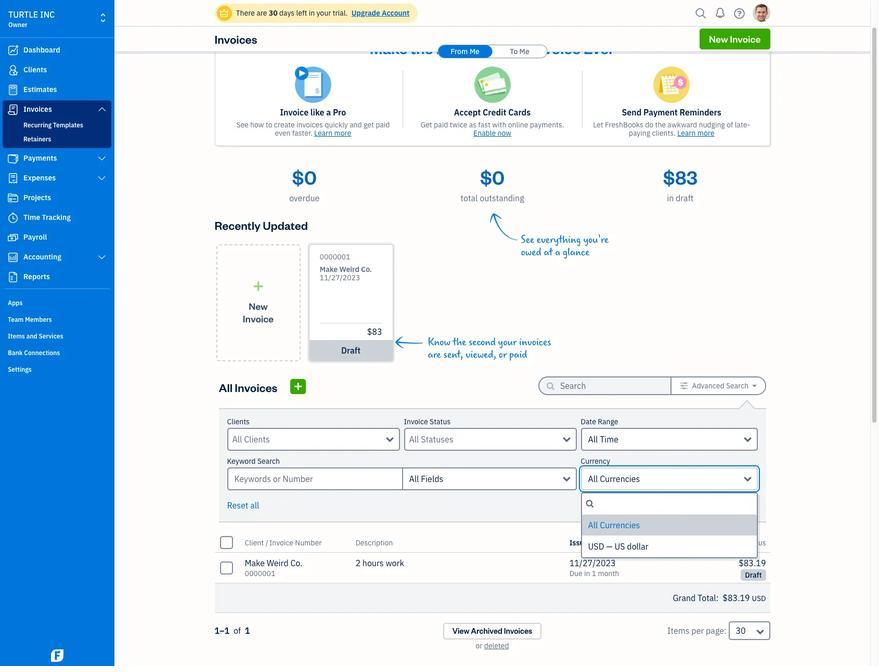 Task type: locate. For each thing, give the bounding box(es) containing it.
0 vertical spatial make
[[370, 38, 408, 58]]

0000001 inside "0000001 make weird co. 11/27/2023"
[[320, 252, 350, 262]]

invoices up deleted
[[504, 626, 532, 636]]

due date
[[621, 538, 651, 548]]

faster.
[[292, 128, 313, 138]]

chevron large down image for accounting
[[97, 253, 107, 262]]

1 horizontal spatial your
[[498, 337, 517, 349]]

usd down $83.19 draft
[[752, 594, 766, 603]]

$0 up overdue
[[292, 165, 317, 189]]

expenses
[[23, 173, 56, 183]]

0 horizontal spatial co.
[[290, 558, 302, 569]]

1 learn more from the left
[[314, 128, 351, 138]]

a inside "see everything you're owed at a glance"
[[555, 247, 560, 259]]

items left per
[[668, 626, 690, 636]]

usd — us dollar option
[[582, 536, 757, 558]]

30 left days
[[269, 8, 278, 18]]

reports
[[23, 272, 50, 281]]

team members link
[[3, 312, 111, 327]]

0 horizontal spatial /
[[266, 538, 268, 548]]

status up $83.19 draft
[[745, 538, 766, 548]]

all for all time dropdown button
[[588, 434, 598, 445]]

0 horizontal spatial paid
[[376, 120, 390, 130]]

caretdown image
[[753, 382, 757, 390]]

0 horizontal spatial invoices
[[297, 120, 323, 130]]

invoices
[[297, 120, 323, 130], [519, 337, 551, 349]]

1 right 1–1
[[245, 626, 250, 636]]

0 vertical spatial new invoice
[[709, 33, 761, 45]]

invoices for even
[[297, 120, 323, 130]]

date for due
[[636, 538, 651, 548]]

chevron large down image down payroll link
[[97, 253, 107, 262]]

0 vertical spatial search
[[726, 381, 749, 391]]

date right us
[[636, 538, 651, 548]]

view
[[452, 626, 470, 636]]

learn more
[[314, 128, 351, 138], [677, 128, 715, 138]]

2 learn from the left
[[677, 128, 696, 138]]

0 vertical spatial invoices
[[297, 120, 323, 130]]

2 vertical spatial in
[[584, 569, 590, 578]]

learn more for a
[[314, 128, 351, 138]]

a right at
[[555, 247, 560, 259]]

1 horizontal spatial usd
[[752, 594, 766, 603]]

as
[[469, 120, 477, 130]]

0 vertical spatial a
[[326, 107, 331, 118]]

new invoice link for invoices
[[700, 29, 770, 49]]

1 vertical spatial 11/27/2023
[[569, 558, 616, 569]]

0 vertical spatial clients
[[23, 65, 47, 74]]

of left late-
[[727, 120, 733, 130]]

and left the get
[[350, 120, 362, 130]]

all
[[250, 500, 259, 511]]

new down plus image
[[249, 300, 268, 312]]

items and services
[[8, 332, 63, 340]]

see up owed
[[521, 234, 534, 246]]

new invoice down "go to help" icon
[[709, 33, 761, 45]]

2 learn more from the left
[[677, 128, 715, 138]]

items
[[8, 332, 25, 340], [668, 626, 690, 636]]

cancel
[[672, 499, 702, 511]]

1 chevron large down image from the top
[[97, 174, 107, 183]]

0 horizontal spatial in
[[309, 8, 315, 18]]

search for advanced search
[[726, 381, 749, 391]]

0 vertical spatial 0000001
[[320, 252, 350, 262]]

0 horizontal spatial new
[[249, 300, 268, 312]]

0 horizontal spatial $83
[[367, 327, 382, 337]]

0 horizontal spatial draft
[[341, 345, 361, 356]]

1 vertical spatial due
[[569, 569, 582, 578]]

all invoices
[[219, 380, 277, 395]]

1 vertical spatial are
[[428, 349, 441, 361]]

pro
[[333, 107, 346, 118]]

2 vertical spatial the
[[453, 337, 466, 349]]

items down team
[[8, 332, 25, 340]]

of inside let freshbooks do the awkward nudging of late- paying clients.
[[727, 120, 733, 130]]

0 vertical spatial status
[[430, 417, 451, 427]]

1 horizontal spatial learn
[[677, 128, 696, 138]]

the inside let freshbooks do the awkward nudging of late- paying clients.
[[655, 120, 666, 130]]

recurring templates
[[23, 121, 83, 129]]

0 horizontal spatial time
[[23, 213, 40, 222]]

learn for a
[[314, 128, 333, 138]]

1 vertical spatial see
[[521, 234, 534, 246]]

1
[[592, 569, 596, 578], [245, 626, 250, 636]]

paid right the get
[[376, 120, 390, 130]]

the up the sent,
[[453, 337, 466, 349]]

chevron large down image for payments
[[97, 155, 107, 163]]

0 horizontal spatial $0
[[292, 165, 317, 189]]

0000001 inside make weird co. 0000001
[[245, 569, 275, 578]]

1 $0 from the left
[[292, 165, 317, 189]]

all inside field
[[409, 474, 419, 484]]

usd inside grand total : $83.19 usd
[[752, 594, 766, 603]]

clients
[[23, 65, 47, 74], [227, 417, 250, 427]]

1 me from the left
[[470, 47, 480, 56]]

of right 1–1
[[234, 626, 241, 636]]

new inside new invoice
[[249, 300, 268, 312]]

2 more from the left
[[697, 128, 715, 138]]

0 horizontal spatial new invoice
[[243, 300, 274, 324]]

30 right page:
[[736, 626, 746, 636]]

invoices inside see how to create invoices quickly and get paid even faster.
[[297, 120, 323, 130]]

$0 inside $0 total outstanding
[[480, 165, 505, 189]]

$0 for $0 overdue
[[292, 165, 317, 189]]

$83.19
[[739, 558, 766, 569], [723, 593, 750, 603]]

new invoice link for know the second your invoices are sent, viewed, or paid
[[216, 245, 300, 362]]

1 vertical spatial 0000001
[[245, 569, 275, 578]]

payment
[[644, 107, 678, 118]]

payments.
[[530, 120, 564, 130]]

freshbooks image
[[49, 650, 66, 662]]

chevron large down image down retainers link
[[97, 155, 107, 163]]

the inside know the second your invoices are sent, viewed, or paid
[[453, 337, 466, 349]]

1 horizontal spatial more
[[697, 128, 715, 138]]

keyword
[[227, 457, 256, 466]]

fast
[[478, 120, 491, 130]]

1 / from the left
[[266, 538, 268, 548]]

make for make the most payable invoice ever
[[370, 38, 408, 58]]

1 vertical spatial your
[[498, 337, 517, 349]]

the for make the most payable invoice ever
[[411, 38, 433, 58]]

/ right caretdown image
[[618, 538, 620, 548]]

the right do
[[655, 120, 666, 130]]

1 horizontal spatial $83
[[663, 165, 698, 189]]

1 vertical spatial $83
[[367, 327, 382, 337]]

and down team members
[[26, 332, 37, 340]]

main element
[[0, 0, 140, 666]]

status up all statuses search field
[[430, 417, 451, 427]]

a left pro
[[326, 107, 331, 118]]

invoices inside know the second your invoices are sent, viewed, or paid
[[519, 337, 551, 349]]

search
[[726, 381, 749, 391], [257, 457, 280, 466]]

of
[[727, 120, 733, 130], [234, 626, 241, 636]]

1 left month
[[592, 569, 596, 578]]

/ left status link
[[741, 538, 744, 548]]

time tracking link
[[3, 209, 111, 227]]

invoices for paid
[[519, 337, 551, 349]]

1 horizontal spatial time
[[600, 434, 619, 445]]

expense image
[[7, 173, 19, 184]]

all currencies down currency
[[588, 474, 640, 484]]

all for "all currencies" dropdown button
[[588, 474, 598, 484]]

1 more from the left
[[334, 128, 351, 138]]

1 horizontal spatial make
[[320, 265, 338, 274]]

$83.19 down status link
[[739, 558, 766, 569]]

invoice like a pro image
[[295, 67, 331, 103]]

2 me from the left
[[519, 47, 529, 56]]

are right there
[[257, 8, 267, 18]]

2 vertical spatial make
[[245, 558, 265, 569]]

1 horizontal spatial of
[[727, 120, 733, 130]]

and inside see how to create invoices quickly and get paid even faster.
[[350, 120, 362, 130]]

glance
[[563, 247, 590, 259]]

items inside "link"
[[8, 332, 25, 340]]

1 horizontal spatial a
[[555, 247, 560, 259]]

0000001 make weird co. 11/27/2023
[[320, 252, 372, 282]]

0 vertical spatial 1
[[592, 569, 596, 578]]

time right timer "image"
[[23, 213, 40, 222]]

time down range
[[600, 434, 619, 445]]

dashboard image
[[7, 45, 19, 56]]

2 horizontal spatial draft
[[745, 571, 762, 580]]

0 vertical spatial see
[[236, 120, 249, 130]]

new invoice link
[[700, 29, 770, 49], [216, 245, 300, 362]]

usd
[[588, 542, 604, 552], [752, 594, 766, 603]]

2 horizontal spatial make
[[370, 38, 408, 58]]

apply
[[723, 499, 748, 511]]

1 horizontal spatial are
[[428, 349, 441, 361]]

1 chevron large down image from the top
[[97, 105, 107, 113]]

items for items per page:
[[668, 626, 690, 636]]

learn right "faster."
[[314, 128, 333, 138]]

0 horizontal spatial 11/27/2023
[[320, 273, 360, 282]]

learn right clients.
[[677, 128, 696, 138]]

more down reminders
[[697, 128, 715, 138]]

apps link
[[3, 295, 111, 311]]

currency
[[581, 457, 610, 466]]

see for see everything you're owed at a glance
[[521, 234, 534, 246]]

search left caretdown icon
[[726, 381, 749, 391]]

a
[[326, 107, 331, 118], [555, 247, 560, 259]]

0 horizontal spatial see
[[236, 120, 249, 130]]

work
[[386, 558, 404, 569]]

paid right viewed,
[[509, 349, 527, 361]]

$83 in draft
[[663, 165, 698, 203]]

chevron large down image
[[97, 105, 107, 113], [97, 155, 107, 163]]

1 horizontal spatial 11/27/2023
[[569, 558, 616, 569]]

1 learn from the left
[[314, 128, 333, 138]]

0 vertical spatial the
[[411, 38, 433, 58]]

1 vertical spatial currencies
[[600, 520, 640, 531]]

clients down all invoices
[[227, 417, 250, 427]]

items for items and services
[[8, 332, 25, 340]]

$0 up "outstanding"
[[480, 165, 505, 189]]

1 horizontal spatial search
[[726, 381, 749, 391]]

me right from
[[470, 47, 480, 56]]

invoices down there
[[215, 32, 257, 46]]

usd left —
[[588, 542, 604, 552]]

0 vertical spatial of
[[727, 120, 733, 130]]

0 horizontal spatial the
[[411, 38, 433, 58]]

know
[[428, 337, 450, 349]]

$0 inside $0 overdue
[[292, 165, 317, 189]]

2 hours work
[[356, 558, 404, 569]]

ever
[[584, 38, 615, 58]]

0 horizontal spatial and
[[26, 332, 37, 340]]

3 / from the left
[[741, 538, 744, 548]]

list box
[[582, 515, 757, 558]]

1 currencies from the top
[[600, 474, 640, 484]]

2 currencies from the top
[[600, 520, 640, 531]]

0 horizontal spatial 0000001
[[245, 569, 275, 578]]

30
[[269, 8, 278, 18], [736, 626, 746, 636]]

accept credit cards get paid twice as fast with online payments. enable now
[[421, 107, 564, 138]]

recently
[[215, 218, 261, 233]]

paid right 'get'
[[434, 120, 448, 130]]

2 chevron large down image from the top
[[97, 253, 107, 262]]

1 horizontal spatial the
[[453, 337, 466, 349]]

2 horizontal spatial /
[[741, 538, 744, 548]]

dashboard link
[[3, 41, 111, 60]]

1 vertical spatial co.
[[290, 558, 302, 569]]

1 vertical spatial or
[[476, 641, 482, 651]]

0 vertical spatial currencies
[[600, 474, 640, 484]]

chevron large down image inside accounting link
[[97, 253, 107, 262]]

grand
[[673, 593, 696, 603]]

1 horizontal spatial new
[[709, 33, 728, 45]]

your right second
[[498, 337, 517, 349]]

1 vertical spatial the
[[655, 120, 666, 130]]

recurring
[[23, 121, 52, 129]]

viewed,
[[466, 349, 496, 361]]

0 horizontal spatial are
[[257, 8, 267, 18]]

are down know
[[428, 349, 441, 361]]

updated
[[263, 218, 308, 233]]

projects link
[[3, 189, 111, 208]]

usd inside option
[[588, 542, 604, 552]]

0 horizontal spatial 1
[[245, 626, 250, 636]]

the left most
[[411, 38, 433, 58]]

0 horizontal spatial make
[[245, 558, 265, 569]]

1 vertical spatial weird
[[267, 558, 289, 569]]

Keyword Search text field
[[227, 468, 402, 491]]

draft inside $83 in draft
[[676, 193, 694, 203]]

0 vertical spatial new invoice link
[[700, 29, 770, 49]]

2 chevron large down image from the top
[[97, 155, 107, 163]]

0 horizontal spatial me
[[470, 47, 480, 56]]

see left 'how'
[[236, 120, 249, 130]]

2 all currencies from the top
[[588, 520, 640, 531]]

new invoice down plus image
[[243, 300, 274, 324]]

to
[[266, 120, 272, 130]]

1 inside 11/27/2023 due in 1 month
[[592, 569, 596, 578]]

chevron large down image inside the payments link
[[97, 155, 107, 163]]

1 horizontal spatial $0
[[480, 165, 505, 189]]

0 vertical spatial and
[[350, 120, 362, 130]]

see for see how to create invoices quickly and get paid even faster.
[[236, 120, 249, 130]]

date
[[581, 417, 596, 427], [594, 538, 610, 548], [636, 538, 651, 548]]

see everything you're owed at a glance
[[521, 234, 609, 259]]

1 all currencies from the top
[[588, 474, 640, 484]]

learn more down pro
[[314, 128, 351, 138]]

0 horizontal spatial a
[[326, 107, 331, 118]]

1 vertical spatial $83.19
[[723, 593, 750, 603]]

date left caretdown image
[[594, 538, 610, 548]]

project image
[[7, 193, 19, 203]]

1 horizontal spatial /
[[618, 538, 620, 548]]

1 horizontal spatial paid
[[434, 120, 448, 130]]

0 horizontal spatial more
[[334, 128, 351, 138]]

learn for reminders
[[677, 128, 696, 138]]

or
[[499, 349, 507, 361], [476, 641, 482, 651]]

/ right client
[[266, 538, 268, 548]]

1 horizontal spatial 30
[[736, 626, 746, 636]]

1 vertical spatial new
[[249, 300, 268, 312]]

number
[[295, 538, 322, 548]]

recently updated
[[215, 218, 308, 233]]

learn more down reminders
[[677, 128, 715, 138]]

2 horizontal spatial the
[[655, 120, 666, 130]]

chevron large down image down the payments link at left
[[97, 174, 107, 183]]

0000001
[[320, 252, 350, 262], [245, 569, 275, 578]]

1 horizontal spatial due
[[621, 538, 634, 548]]

members
[[25, 316, 52, 324]]

$83.19 right : at the right of the page
[[723, 593, 750, 603]]

draft
[[676, 193, 694, 203], [341, 345, 361, 356], [745, 571, 762, 580]]

or right viewed,
[[499, 349, 507, 361]]

1 vertical spatial all currencies
[[588, 520, 640, 531]]

per
[[692, 626, 704, 636]]

search inside advanced search dropdown button
[[726, 381, 749, 391]]

0 horizontal spatial learn more
[[314, 128, 351, 138]]

or inside view archived invoices or deleted
[[476, 641, 482, 651]]

the
[[411, 38, 433, 58], [655, 120, 666, 130], [453, 337, 466, 349]]

1 vertical spatial invoices
[[519, 337, 551, 349]]

1 horizontal spatial learn more
[[677, 128, 715, 138]]

payable
[[473, 38, 528, 58]]

$83 for $83
[[367, 327, 382, 337]]

2 $0 from the left
[[480, 165, 505, 189]]

1 horizontal spatial in
[[584, 569, 590, 578]]

see inside see how to create invoices quickly and get paid even faster.
[[236, 120, 249, 130]]

your left the trial.
[[317, 8, 331, 18]]

1 horizontal spatial status
[[745, 538, 766, 548]]

0 vertical spatial chevron large down image
[[97, 174, 107, 183]]

or down the archived
[[476, 641, 482, 651]]

see inside "see everything you're owed at a glance"
[[521, 234, 534, 246]]

make inside make weird co. 0000001
[[245, 558, 265, 569]]

1 horizontal spatial invoices
[[519, 337, 551, 349]]

0 horizontal spatial of
[[234, 626, 241, 636]]

or inside know the second your invoices are sent, viewed, or paid
[[499, 349, 507, 361]]

invoices up recurring
[[23, 105, 52, 114]]

chevron large down image up recurring templates link
[[97, 105, 107, 113]]

credit
[[483, 107, 506, 118]]

co. inside make weird co. 0000001
[[290, 558, 302, 569]]

paid inside accept credit cards get paid twice as fast with online payments. enable now
[[434, 120, 448, 130]]

invoice like a pro
[[280, 107, 346, 118]]

0 vertical spatial weird
[[339, 265, 359, 274]]

invoice status
[[404, 417, 451, 427]]

0 vertical spatial $83
[[663, 165, 698, 189]]

Search search field
[[582, 498, 757, 510]]

all currencies up caretdown image
[[588, 520, 640, 531]]

chevron large down image
[[97, 174, 107, 183], [97, 253, 107, 262]]

do
[[645, 120, 654, 130]]

most
[[436, 38, 470, 58]]

more down pro
[[334, 128, 351, 138]]

1 horizontal spatial me
[[519, 47, 529, 56]]

invoices
[[215, 32, 257, 46], [23, 105, 52, 114], [235, 380, 277, 395], [504, 626, 532, 636]]

know the second your invoices are sent, viewed, or paid
[[428, 337, 551, 361]]

accept
[[454, 107, 481, 118]]

1 vertical spatial and
[[26, 332, 37, 340]]

0 horizontal spatial clients
[[23, 65, 47, 74]]

go to help image
[[731, 5, 748, 21]]

1 vertical spatial search
[[257, 457, 280, 466]]

services
[[39, 332, 63, 340]]

currencies up caretdown image
[[600, 520, 640, 531]]

currencies down currency
[[600, 474, 640, 484]]

$83
[[663, 165, 698, 189], [367, 327, 382, 337]]

chevron large down image inside expenses "link"
[[97, 174, 107, 183]]

me right 'to'
[[519, 47, 529, 56]]

search right keyword
[[257, 457, 280, 466]]

clients up estimates
[[23, 65, 47, 74]]

new down notifications image
[[709, 33, 728, 45]]



Task type: describe. For each thing, give the bounding box(es) containing it.
description
[[356, 538, 393, 548]]

everything
[[537, 234, 581, 246]]

at
[[544, 247, 553, 259]]

payments link
[[3, 149, 111, 168]]

expenses link
[[3, 169, 111, 188]]

in inside $83 in draft
[[667, 193, 674, 203]]

total
[[461, 193, 478, 203]]

$0 overdue
[[289, 165, 320, 203]]

add invoice image
[[293, 380, 303, 393]]

currencies inside "all currencies" dropdown button
[[600, 474, 640, 484]]

estimate image
[[7, 85, 19, 95]]

currencies inside "all currencies" option
[[600, 520, 640, 531]]

paying
[[629, 128, 650, 138]]

create
[[274, 120, 295, 130]]

reminders
[[680, 107, 721, 118]]

me for to me
[[519, 47, 529, 56]]

all fields
[[409, 474, 443, 484]]

twice
[[450, 120, 467, 130]]

time inside main element
[[23, 213, 40, 222]]

Keyword Search field
[[402, 468, 577, 491]]

11/27/2023 inside 11/27/2023 due in 1 month
[[569, 558, 616, 569]]

all time button
[[581, 428, 758, 451]]

online
[[508, 120, 528, 130]]

make for make weird co. 0000001
[[245, 558, 265, 569]]

advanced
[[692, 381, 724, 391]]

time tracking
[[23, 213, 71, 222]]

due inside 11/27/2023 due in 1 month
[[569, 569, 582, 578]]

payment image
[[7, 153, 19, 164]]

us
[[615, 542, 625, 552]]

1 horizontal spatial new invoice
[[709, 33, 761, 45]]

paid inside know the second your invoices are sent, viewed, or paid
[[509, 349, 527, 361]]

issued date link
[[569, 538, 618, 548]]

all currencies button
[[581, 468, 758, 491]]

all currencies option
[[582, 515, 757, 536]]

0 vertical spatial in
[[309, 8, 315, 18]]

caretdown image
[[612, 539, 616, 547]]

send payment reminders image
[[654, 67, 690, 103]]

days
[[279, 8, 295, 18]]

weird inside make weird co. 0000001
[[267, 558, 289, 569]]

your inside know the second your invoices are sent, viewed, or paid
[[498, 337, 517, 349]]

settings image
[[680, 382, 688, 390]]

owed
[[521, 247, 541, 259]]

items and services link
[[3, 328, 111, 344]]

All Clients search field
[[232, 433, 386, 446]]

advanced search
[[692, 381, 749, 391]]

estimates link
[[3, 81, 111, 99]]

2
[[356, 558, 361, 569]]

invoices inside view archived invoices or deleted
[[504, 626, 532, 636]]

plus image
[[252, 281, 264, 292]]

recurring templates link
[[5, 119, 109, 132]]

invoice image
[[7, 105, 19, 115]]

enable
[[473, 128, 496, 138]]

keyword search
[[227, 457, 280, 466]]

payments
[[23, 153, 57, 163]]

make inside "0000001 make weird co. 11/27/2023"
[[320, 265, 338, 274]]

All Statuses search field
[[409, 433, 563, 446]]

projects
[[23, 193, 51, 202]]

like
[[311, 107, 324, 118]]

usd — us dollar
[[588, 542, 649, 552]]

send payment reminders
[[622, 107, 721, 118]]

time inside dropdown button
[[600, 434, 619, 445]]

Items per page: field
[[729, 622, 770, 640]]

how
[[250, 120, 264, 130]]

list box containing all currencies
[[582, 515, 757, 558]]

from
[[451, 47, 468, 56]]

more for send payment reminders
[[697, 128, 715, 138]]

date left range
[[581, 417, 596, 427]]

11/27/2023 inside "0000001 make weird co. 11/27/2023"
[[320, 273, 360, 282]]

clients.
[[652, 128, 676, 138]]

/ for client
[[266, 538, 268, 548]]

date for issued
[[594, 538, 610, 548]]

all for all fields field at bottom
[[409, 474, 419, 484]]

2 / from the left
[[618, 538, 620, 548]]

bank
[[8, 349, 23, 357]]

turtle
[[8, 9, 38, 20]]

all currencies inside option
[[588, 520, 640, 531]]

1 vertical spatial new invoice
[[243, 300, 274, 324]]

in inside 11/27/2023 due in 1 month
[[584, 569, 590, 578]]

30 inside items per page: field
[[736, 626, 746, 636]]

hours
[[363, 558, 384, 569]]

—
[[606, 542, 613, 552]]

deleted
[[484, 641, 509, 651]]

accept credit cards image
[[474, 67, 511, 103]]

search for keyword search
[[257, 457, 280, 466]]

0 vertical spatial new
[[709, 33, 728, 45]]

trial.
[[333, 8, 348, 18]]

chevron large down image for expenses
[[97, 174, 107, 183]]

close image
[[751, 36, 763, 48]]

the for know the second your invoices are sent, viewed, or paid
[[453, 337, 466, 349]]

status link
[[745, 538, 766, 548]]

client
[[245, 538, 264, 548]]

clients link
[[3, 61, 111, 80]]

upgrade
[[352, 8, 380, 18]]

notifications image
[[712, 3, 729, 23]]

/ for amount
[[741, 538, 744, 548]]

bank connections link
[[3, 345, 111, 361]]

draft inside $83.19 draft
[[745, 571, 762, 580]]

bank connections
[[8, 349, 60, 357]]

me for from me
[[470, 47, 480, 56]]

nudging
[[699, 120, 725, 130]]

money image
[[7, 233, 19, 243]]

total
[[698, 593, 716, 603]]

retainers
[[23, 135, 51, 143]]

issued date
[[569, 538, 610, 548]]

0 vertical spatial 30
[[269, 8, 278, 18]]

even
[[275, 128, 290, 138]]

all currencies inside dropdown button
[[588, 474, 640, 484]]

0 vertical spatial due
[[621, 538, 634, 548]]

to me link
[[493, 45, 547, 58]]

search image
[[693, 5, 709, 21]]

learn more for reminders
[[677, 128, 715, 138]]

crown image
[[219, 8, 230, 18]]

:
[[716, 593, 719, 603]]

1 vertical spatial 1
[[245, 626, 250, 636]]

apply button
[[713, 495, 758, 516]]

sent,
[[444, 349, 463, 361]]

2 hours work link
[[343, 553, 565, 583]]

tracking
[[42, 213, 71, 222]]

Search text field
[[560, 378, 654, 394]]

client image
[[7, 65, 19, 75]]

are inside know the second your invoices are sent, viewed, or paid
[[428, 349, 441, 361]]

cancel button
[[662, 495, 711, 516]]

0 horizontal spatial status
[[430, 417, 451, 427]]

chart image
[[7, 252, 19, 263]]

due date link
[[621, 538, 651, 548]]

advanced search button
[[672, 378, 765, 394]]

templates
[[53, 121, 83, 129]]

0 vertical spatial your
[[317, 8, 331, 18]]

invoices left "add invoice" image at the left bottom
[[235, 380, 277, 395]]

timer image
[[7, 213, 19, 223]]

weird inside "0000001 make weird co. 11/27/2023"
[[339, 265, 359, 274]]

month
[[598, 569, 619, 578]]

let
[[593, 120, 603, 130]]

reset
[[227, 500, 248, 511]]

$0 for $0 total outstanding
[[480, 165, 505, 189]]

turtle inc owner
[[8, 9, 55, 29]]

0 vertical spatial $83.19
[[739, 558, 766, 569]]

issued
[[569, 538, 592, 548]]

1 horizontal spatial clients
[[227, 417, 250, 427]]

owner
[[8, 21, 27, 29]]

estimates
[[23, 85, 57, 94]]

and inside "link"
[[26, 332, 37, 340]]

account
[[382, 8, 410, 18]]

to me
[[510, 47, 529, 56]]

make weird co. 0000001
[[245, 558, 302, 578]]

client / invoice number
[[245, 538, 322, 548]]

with
[[492, 120, 506, 130]]

page:
[[706, 626, 727, 636]]

clients inside main element
[[23, 65, 47, 74]]

1–1
[[215, 626, 229, 636]]

freshbooks
[[605, 120, 643, 130]]

let freshbooks do the awkward nudging of late- paying clients.
[[593, 120, 750, 138]]

report image
[[7, 272, 19, 282]]

all inside option
[[588, 520, 598, 531]]

chevron large down image for invoices
[[97, 105, 107, 113]]

amount
[[714, 538, 740, 548]]

more for invoice like a pro
[[334, 128, 351, 138]]

paid inside see how to create invoices quickly and get paid even faster.
[[376, 120, 390, 130]]

1 vertical spatial of
[[234, 626, 241, 636]]

accounting link
[[3, 248, 111, 267]]

invoices inside invoices link
[[23, 105, 52, 114]]

there
[[236, 8, 255, 18]]

$83 for $83 in draft
[[663, 165, 698, 189]]

invoices link
[[3, 100, 111, 119]]

1 vertical spatial draft
[[341, 345, 361, 356]]

now
[[498, 128, 511, 138]]

connections
[[24, 349, 60, 357]]

0 vertical spatial are
[[257, 8, 267, 18]]

team
[[8, 316, 24, 324]]

co. inside "0000001 make weird co. 11/27/2023"
[[361, 265, 372, 274]]

$83.19 draft
[[739, 558, 766, 580]]

$0 total outstanding
[[461, 165, 524, 203]]



Task type: vqa. For each thing, say whether or not it's contained in the screenshot.


